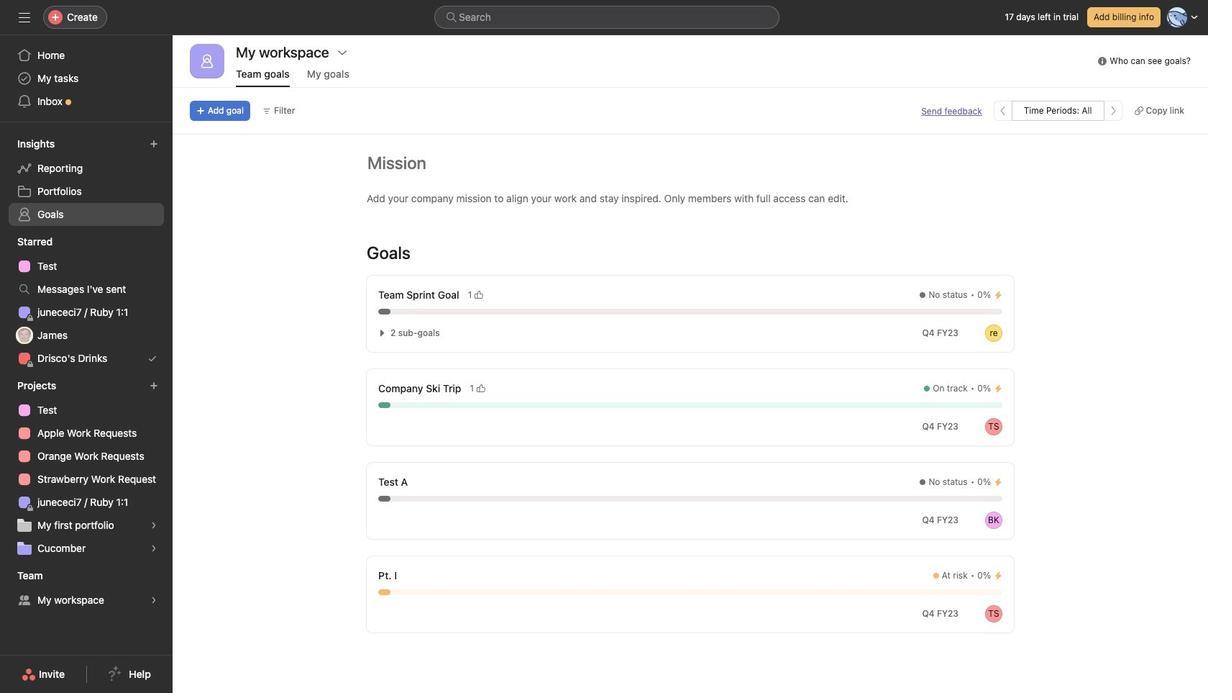 Task type: locate. For each thing, give the bounding box(es) containing it.
insights element
[[0, 131, 173, 229]]

1 like. click to like this task image
[[475, 291, 484, 299]]

3 toggle owner popover image from the top
[[986, 605, 1003, 622]]

0 vertical spatial toggle owner popover image
[[986, 418, 1003, 435]]

projects element
[[0, 373, 173, 563]]

see details, my workspace image
[[150, 596, 158, 604]]

1 toggle owner popover image from the top
[[986, 418, 1003, 435]]

new insights image
[[150, 140, 158, 148]]

new project or portfolio image
[[150, 381, 158, 390]]

1 vertical spatial toggle owner popover image
[[986, 512, 1003, 529]]

hide sidebar image
[[19, 12, 30, 23]]

starred element
[[0, 229, 173, 373]]

toggle owner popover image
[[986, 418, 1003, 435], [986, 512, 1003, 529], [986, 605, 1003, 622]]

2 vertical spatial toggle owner popover image
[[986, 605, 1003, 622]]

list box
[[435, 6, 780, 29]]



Task type: vqa. For each thing, say whether or not it's contained in the screenshot.
Projects element
yes



Task type: describe. For each thing, give the bounding box(es) containing it.
teams element
[[0, 563, 173, 615]]

toggle owner popover image
[[986, 325, 1003, 342]]

show options image
[[337, 47, 348, 58]]

see details, my first portfolio image
[[150, 521, 158, 530]]

Mission title text field
[[358, 146, 430, 179]]

see details, cucomber image
[[150, 544, 158, 553]]

copy link image
[[1135, 107, 1144, 115]]

global element
[[0, 35, 173, 122]]

1 like. click to like this task image
[[477, 384, 486, 393]]

2 toggle owner popover image from the top
[[986, 512, 1003, 529]]



